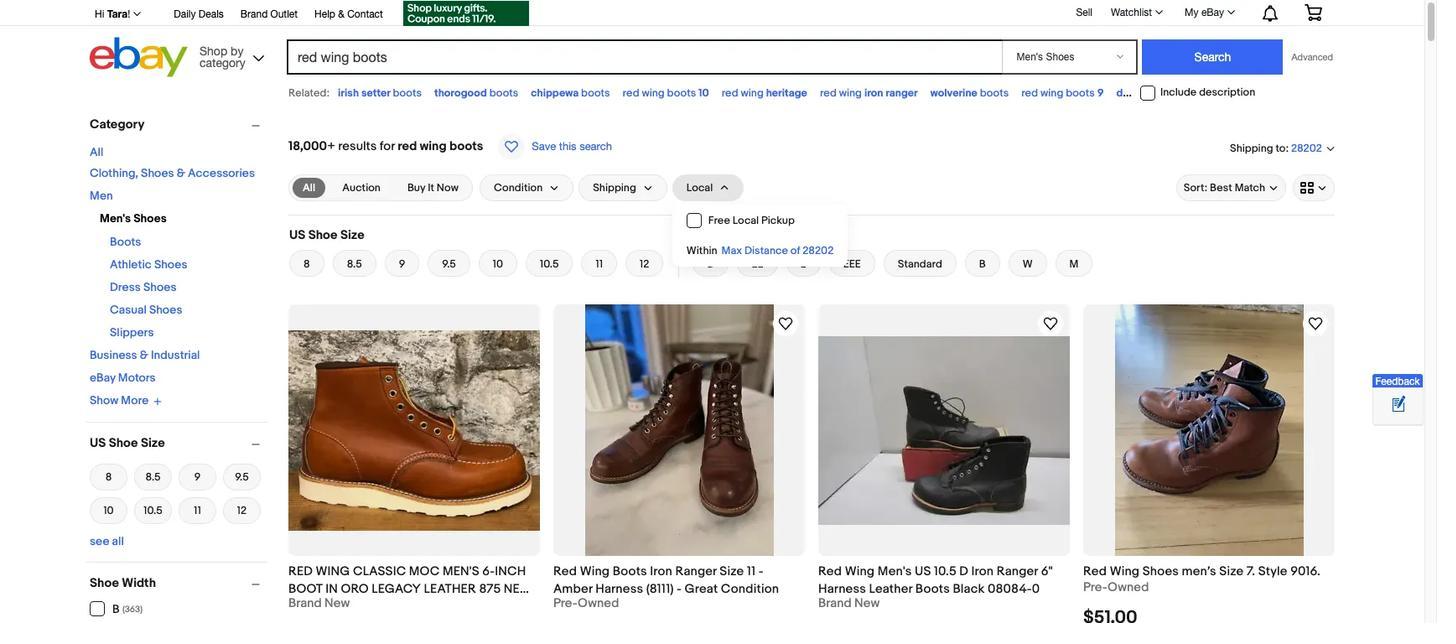 Task type: describe. For each thing, give the bounding box(es) containing it.
1 horizontal spatial all link
[[293, 178, 326, 198]]

red wing classic moc men's 6-inch boot in oro legacy leather 875 new in box image
[[289, 330, 540, 531]]

by
[[231, 44, 244, 57]]

0 horizontal spatial 12 link
[[223, 495, 261, 526]]

shoe width button
[[90, 575, 268, 591]]

standard
[[898, 258, 943, 271]]

red inside main content
[[398, 138, 417, 154]]

9016.
[[1291, 564, 1321, 580]]

brand inside red wing men's us 10.5 d iron ranger 6" harness leather boots black 08084-0 brand new
[[819, 596, 852, 612]]

0 horizontal spatial -
[[677, 581, 682, 597]]

red inside red wing shoes men's size 7. style 9016. pre-owned
[[1084, 564, 1108, 580]]

8.5 for the top 8.5 link
[[347, 258, 362, 271]]

1 vertical spatial 11 link
[[179, 495, 216, 526]]

hi
[[95, 8, 104, 20]]

boots right setter
[[393, 86, 422, 100]]

us shoe size button
[[90, 435, 268, 451]]

pre- inside red wing shoes men's size 7. style 9016. pre-owned
[[1084, 580, 1108, 596]]

e
[[801, 258, 807, 271]]

boots right "chippewa"
[[581, 86, 610, 100]]

red for red wing iron ranger
[[820, 86, 837, 100]]

red wing boots 9
[[1022, 86, 1104, 100]]

contact
[[347, 8, 383, 20]]

this
[[559, 140, 577, 153]]

wing for red wing iron ranger
[[840, 86, 862, 100]]

business & industrial ebay motors
[[90, 348, 200, 385]]

red wing men's us 10.5 d iron ranger 6" harness leather boots black 08084-0 image
[[819, 336, 1070, 525]]

1 horizontal spatial 8 link
[[289, 250, 324, 277]]

w link
[[1009, 250, 1047, 277]]

width inside main content
[[725, 227, 760, 243]]

auction link
[[332, 178, 391, 198]]

All selected text field
[[303, 180, 316, 195]]

wing
[[316, 564, 350, 580]]

6-
[[483, 564, 495, 580]]

1 horizontal spatial all
[[303, 181, 316, 195]]

m link
[[1056, 250, 1093, 277]]

red wing boots 10
[[623, 86, 709, 100]]

condition inside red wing boots iron ranger size 11  - amber harness (8111) - great condition pre-owned
[[721, 581, 780, 597]]

advanced
[[1292, 52, 1334, 62]]

11 for bottommost 11 link
[[194, 504, 201, 517]]

w
[[1023, 258, 1033, 271]]

boots inside main content
[[450, 138, 483, 154]]

red wing boots iron ranger size 11  - amber harness (8111) - great condition pre-owned
[[554, 564, 780, 612]]

see all
[[90, 534, 124, 548]]

1 horizontal spatial 11 link
[[582, 250, 618, 277]]

1 horizontal spatial local
[[733, 214, 759, 227]]

18,000 + results for red wing boots
[[289, 138, 483, 154]]

10.5 for bottom 10.5 link
[[144, 504, 163, 517]]

1 horizontal spatial us shoe size
[[289, 227, 365, 243]]

danner
[[1117, 86, 1151, 100]]

0 horizontal spatial us shoe size
[[90, 435, 165, 451]]

condition inside dropdown button
[[494, 181, 543, 195]]

free local pickup link
[[674, 206, 848, 236]]

0 vertical spatial all
[[90, 145, 104, 159]]

9.5 for left 9.5 link
[[235, 470, 249, 484]]

iron inside red wing men's us 10.5 d iron ranger 6" harness leather boots black 08084-0 brand new
[[972, 564, 994, 580]]

shipping to : 28202
[[1231, 141, 1323, 156]]

+
[[327, 138, 335, 154]]

auction
[[342, 181, 381, 195]]

match
[[1235, 181, 1266, 195]]

b for b
[[980, 258, 986, 271]]

feedback
[[1376, 376, 1421, 387]]

watchlist
[[1112, 7, 1153, 18]]

brand for brand new
[[289, 596, 322, 612]]

1 vertical spatial 12
[[237, 504, 247, 517]]

1 horizontal spatial 9 link
[[385, 250, 420, 277]]

0 horizontal spatial 8 link
[[90, 462, 128, 492]]

red wing heritage
[[722, 86, 808, 100]]

& for industrial
[[140, 348, 148, 362]]

red wing shoes men's size 7. style 9016. heading
[[1084, 564, 1321, 580]]

red wing boots iron ranger size 11  - amber harness (8111) - great condition image
[[585, 305, 774, 556]]

accessories
[[188, 166, 255, 180]]

1 vertical spatial 8
[[105, 470, 112, 484]]

daily deals
[[174, 8, 224, 20]]

see all button
[[90, 534, 124, 548]]

1 horizontal spatial 12
[[640, 258, 650, 271]]

clothing,
[[90, 166, 138, 180]]

help & contact link
[[315, 6, 383, 24]]

buy it now
[[408, 181, 459, 195]]

shoes up boots link
[[134, 211, 167, 226]]

ranger inside red wing boots iron ranger size 11  - amber harness (8111) - great condition pre-owned
[[676, 564, 717, 580]]

0 vertical spatial d
[[708, 258, 715, 271]]

new
[[504, 581, 532, 597]]

11 inside red wing boots iron ranger size 11  - amber harness (8111) - great condition pre-owned
[[747, 564, 756, 580]]

outlet
[[271, 8, 298, 20]]

shipping for shipping
[[593, 181, 637, 195]]

2 horizontal spatial 10
[[699, 86, 709, 100]]

9 for 9 link to the right
[[399, 258, 405, 271]]

11 for rightmost 11 link
[[596, 258, 603, 271]]

10.5 for the topmost 10.5 link
[[540, 258, 559, 271]]

1 horizontal spatial -
[[759, 564, 764, 580]]

brand outlet link
[[241, 6, 298, 24]]

athletic shoes link
[[110, 258, 187, 272]]

men's
[[1183, 564, 1217, 580]]

all
[[112, 534, 124, 548]]

condition button
[[480, 174, 574, 201]]

search
[[580, 140, 612, 153]]

size inside red wing shoes men's size 7. style 9016. pre-owned
[[1220, 564, 1244, 580]]

daily deals link
[[174, 6, 224, 24]]

daily
[[174, 8, 196, 20]]

Search for anything text field
[[289, 41, 1000, 73]]

size inside red wing boots iron ranger size 11  - amber harness (8111) - great condition pre-owned
[[720, 564, 744, 580]]

pre- inside red wing boots iron ranger size 11  - amber harness (8111) - great condition pre-owned
[[554, 596, 578, 612]]

my
[[1185, 7, 1199, 18]]

wing for men's
[[845, 564, 875, 580]]

brand for brand outlet
[[241, 8, 268, 20]]

shoes inside red wing shoes men's size 7. style 9016. pre-owned
[[1143, 564, 1180, 580]]

none submit inside the shop by category banner
[[1143, 39, 1284, 75]]

dress
[[110, 280, 141, 294]]

ebay inside the account "navigation"
[[1202, 7, 1225, 18]]

wing for red wing heritage
[[741, 86, 764, 100]]

& for contact
[[338, 8, 345, 20]]

wolverine boots
[[931, 86, 1009, 100]]

m
[[1070, 258, 1079, 271]]

save this search
[[532, 140, 612, 153]]

0 vertical spatial 8
[[304, 258, 310, 271]]

deals
[[199, 8, 224, 20]]

to
[[1276, 141, 1286, 155]]

free local pickup
[[709, 214, 795, 227]]

1 vertical spatial 8.5 link
[[134, 462, 172, 492]]

shoe down the show more 'button' at bottom left
[[109, 435, 138, 451]]

best
[[1211, 181, 1233, 195]]

max
[[722, 244, 742, 258]]

0 horizontal spatial 9.5 link
[[223, 462, 261, 492]]

watch red wing boots iron ranger size 11  - amber harness (8111) - great condition image
[[776, 314, 796, 334]]

ranger
[[886, 86, 918, 100]]

1 horizontal spatial in
[[326, 581, 338, 597]]

iron
[[865, 86, 884, 100]]

setter
[[361, 86, 391, 100]]

0 horizontal spatial us
[[90, 435, 106, 451]]

1 vertical spatial 28202
[[803, 244, 834, 258]]

d link
[[693, 250, 729, 277]]

1 horizontal spatial 10 link
[[479, 250, 518, 277]]

wing for red wing boots 10
[[642, 86, 665, 100]]

red wing classic moc men's 6-inch boot in oro legacy leather 875 new in box link
[[289, 563, 540, 615]]

red wing men's us 10.5 d iron ranger 6" harness leather boots black 08084-0 heading
[[819, 564, 1054, 597]]

boots down search for anything text field
[[667, 86, 696, 100]]

my ebay
[[1185, 7, 1225, 18]]

brand new
[[289, 596, 350, 612]]

(8111)
[[647, 581, 674, 597]]

account navigation
[[86, 0, 1336, 29]]

red for red wing heritage
[[722, 86, 739, 100]]

it
[[428, 181, 435, 195]]

wing for boots
[[580, 564, 610, 580]]

men's
[[443, 564, 480, 580]]

0 vertical spatial all link
[[90, 145, 104, 159]]

listing options selector. gallery view selected. image
[[1301, 181, 1328, 195]]

ee link
[[738, 250, 778, 277]]

shoes up dress shoes link
[[154, 258, 187, 272]]

brand outlet
[[241, 8, 298, 20]]

help
[[315, 8, 336, 20]]

1 horizontal spatial 9.5 link
[[428, 250, 470, 277]]

!
[[128, 8, 130, 20]]

buy
[[408, 181, 426, 195]]



Task type: vqa. For each thing, say whether or not it's contained in the screenshot.
"apply"
no



Task type: locate. For each thing, give the bounding box(es) containing it.
shoe width inside main content
[[693, 227, 760, 243]]

0 vertical spatial men's
[[100, 211, 131, 226]]

red down the shop by category banner
[[722, 86, 739, 100]]

boots up athletic
[[110, 235, 141, 249]]

1 vertical spatial 10
[[493, 258, 503, 271]]

0 vertical spatial 11 link
[[582, 250, 618, 277]]

shoes down dress shoes link
[[149, 303, 182, 317]]

width up (363)
[[122, 575, 156, 591]]

wing up buy it now
[[420, 138, 447, 154]]

2 vertical spatial 10
[[104, 504, 114, 517]]

9.5 down us shoe size dropdown button
[[235, 470, 249, 484]]

8.5 for bottom 8.5 link
[[146, 470, 161, 484]]

0 horizontal spatial red
[[554, 564, 577, 580]]

9.5 down "now"
[[442, 258, 456, 271]]

0 horizontal spatial men's
[[100, 211, 131, 226]]

8 up see all at the left bottom
[[105, 470, 112, 484]]

1 horizontal spatial condition
[[721, 581, 780, 597]]

10.5 link
[[526, 250, 573, 277], [134, 495, 172, 526]]

wing up leather at right
[[845, 564, 875, 580]]

9.5
[[442, 258, 456, 271], [235, 470, 249, 484]]

wing left heritage
[[741, 86, 764, 100]]

of
[[791, 244, 801, 258]]

watch red wing men's us 10.5 d iron ranger 6" harness leather boots black 08084-0 image
[[1041, 314, 1061, 334]]

1 horizontal spatial 28202
[[1292, 142, 1323, 156]]

ranger inside red wing men's us 10.5 d iron ranger 6" harness leather boots black 08084-0 brand new
[[997, 564, 1039, 580]]

red wing boots iron ranger size 11  - amber harness (8111) - great condition heading
[[554, 564, 780, 597]]

9 down us shoe size dropdown button
[[194, 470, 201, 484]]

28202 inside shipping to : 28202
[[1292, 142, 1323, 156]]

0 horizontal spatial pre-
[[554, 596, 578, 612]]

sort: best match
[[1184, 181, 1266, 195]]

0 horizontal spatial &
[[140, 348, 148, 362]]

1 vertical spatial condition
[[721, 581, 780, 597]]

shoe width up max
[[693, 227, 760, 243]]

see
[[90, 534, 109, 548]]

clothing, shoes & accessories men
[[90, 166, 255, 203]]

1 wing from the left
[[580, 564, 610, 580]]

1 horizontal spatial red
[[819, 564, 842, 580]]

d inside red wing men's us 10.5 d iron ranger 6" harness leather boots black 08084-0 brand new
[[960, 564, 969, 580]]

new inside red wing men's us 10.5 d iron ranger 6" harness leather boots black 08084-0 brand new
[[855, 596, 880, 612]]

harness for brand
[[819, 581, 867, 597]]

1 vertical spatial us shoe size
[[90, 435, 165, 451]]

ebay
[[1202, 7, 1225, 18], [90, 371, 116, 385]]

wing for red wing boots 9
[[1041, 86, 1064, 100]]

0 vertical spatial 8.5 link
[[333, 250, 376, 277]]

1 vertical spatial 9.5 link
[[223, 462, 261, 492]]

men's up boots link
[[100, 211, 131, 226]]

us shoe size down all selected text box
[[289, 227, 365, 243]]

0 horizontal spatial d
[[708, 258, 715, 271]]

7.
[[1247, 564, 1256, 580]]

1 horizontal spatial 10
[[493, 258, 503, 271]]

all down 18,000
[[303, 181, 316, 195]]

brand inside the account "navigation"
[[241, 8, 268, 20]]

1 horizontal spatial shoe width
[[693, 227, 760, 243]]

red wing men's us 10.5 d iron ranger 6" harness leather boots black 08084-0 link
[[819, 563, 1070, 597]]

1 horizontal spatial iron
[[972, 564, 994, 580]]

9.5 link down us shoe size dropdown button
[[223, 462, 261, 492]]

iron up black
[[972, 564, 994, 580]]

10 inside main content
[[493, 258, 503, 271]]

box
[[304, 599, 330, 615]]

10.5 link down 'condition' dropdown button
[[526, 250, 573, 277]]

11 link down shipping 'dropdown button'
[[582, 250, 618, 277]]

1 horizontal spatial 9
[[399, 258, 405, 271]]

help & contact
[[315, 8, 383, 20]]

show more
[[90, 394, 149, 408]]

0 horizontal spatial 12
[[237, 504, 247, 517]]

1 harness from the left
[[596, 581, 644, 597]]

free
[[709, 214, 731, 227]]

brand left outlet
[[241, 8, 268, 20]]

boots right thorogood
[[490, 86, 519, 100]]

b (363)
[[112, 602, 143, 617]]

dress shoes link
[[110, 280, 177, 294]]

leather
[[869, 581, 913, 597]]

boots up "now"
[[450, 138, 483, 154]]

harness inside red wing men's us 10.5 d iron ranger 6" harness leather boots black 08084-0 brand new
[[819, 581, 867, 597]]

2 horizontal spatial &
[[338, 8, 345, 20]]

red inside red wing boots iron ranger size 11  - amber harness (8111) - great condition pre-owned
[[554, 564, 577, 580]]

all
[[90, 145, 104, 159], [303, 181, 316, 195]]

shipping
[[1231, 141, 1274, 155], [593, 181, 637, 195]]

boots left black
[[916, 581, 950, 597]]

12
[[640, 258, 650, 271], [237, 504, 247, 517]]

1 horizontal spatial ebay
[[1202, 7, 1225, 18]]

2 vertical spatial 11
[[747, 564, 756, 580]]

1 vertical spatial 10.5 link
[[134, 495, 172, 526]]

brand left leather at right
[[819, 596, 852, 612]]

1 vertical spatial in
[[289, 599, 301, 615]]

0 vertical spatial us
[[289, 227, 306, 243]]

1 vertical spatial 9
[[399, 258, 405, 271]]

9 inside main content
[[399, 258, 405, 271]]

0 vertical spatial 8.5
[[347, 258, 362, 271]]

main content
[[282, 109, 1342, 623]]

2 horizontal spatial wing
[[1110, 564, 1140, 580]]

boots
[[110, 235, 141, 249], [613, 564, 647, 580], [916, 581, 950, 597]]

0 vertical spatial width
[[725, 227, 760, 243]]

0 horizontal spatial local
[[687, 181, 713, 195]]

& inside clothing, shoes & accessories men
[[177, 166, 185, 180]]

28202 right of
[[803, 244, 834, 258]]

category button
[[90, 117, 268, 133]]

red for red wing boots 10
[[623, 86, 640, 100]]

0 horizontal spatial 11 link
[[179, 495, 216, 526]]

boots right wolverine
[[980, 86, 1009, 100]]

boots right danner
[[1153, 86, 1182, 100]]

d up black
[[960, 564, 969, 580]]

local up the free
[[687, 181, 713, 195]]

1 horizontal spatial new
[[855, 596, 880, 612]]

10.5 link down us shoe size dropdown button
[[134, 495, 172, 526]]

ee
[[752, 258, 764, 271]]

0 vertical spatial 10.5
[[540, 258, 559, 271]]

1 vertical spatial boots
[[613, 564, 647, 580]]

2 horizontal spatial 11
[[747, 564, 756, 580]]

sort: best match button
[[1177, 174, 1287, 201]]

8.5 link down auction
[[333, 250, 376, 277]]

0 vertical spatial 12 link
[[626, 250, 664, 277]]

within
[[687, 244, 718, 258]]

red for red wing men's us 10.5 d iron ranger 6" harness leather boots black 08084-0
[[819, 564, 842, 580]]

red wing shoes men's size 7. style 9016. pre-owned
[[1084, 564, 1321, 596]]

10 link
[[479, 250, 518, 277], [90, 495, 128, 526]]

red inside red wing men's us 10.5 d iron ranger 6" harness leather boots black 08084-0 brand new
[[819, 564, 842, 580]]

10 link down 'condition' dropdown button
[[479, 250, 518, 277]]

9 down buy it now link
[[399, 258, 405, 271]]

ebay motors link
[[90, 371, 156, 385]]

boots inside red wing men's us 10.5 d iron ranger 6" harness leather boots black 08084-0 brand new
[[916, 581, 950, 597]]

pickup
[[762, 214, 795, 227]]

0 vertical spatial 10.5 link
[[526, 250, 573, 277]]

8 down all selected text box
[[304, 258, 310, 271]]

my ebay link
[[1176, 3, 1243, 23]]

all link
[[90, 145, 104, 159], [293, 178, 326, 198]]

6"
[[1042, 564, 1054, 580]]

shoes inside clothing, shoes & accessories men
[[141, 166, 174, 180]]

men's shoes
[[100, 211, 167, 226]]

wing inside red wing shoes men's size 7. style 9016. pre-owned
[[1110, 564, 1140, 580]]

1 vertical spatial shoe width
[[90, 575, 156, 591]]

danner boots
[[1117, 86, 1182, 100]]

2 red from the left
[[819, 564, 842, 580]]

shoes down athletic shoes link
[[143, 280, 177, 294]]

red right heritage
[[820, 86, 837, 100]]

advanced link
[[1284, 40, 1334, 74]]

1 new from the left
[[325, 596, 350, 612]]

men's inside red wing men's us 10.5 d iron ranger 6" harness leather boots black 08084-0 brand new
[[878, 564, 912, 580]]

shop by category
[[200, 44, 246, 69]]

0
[[1033, 581, 1041, 597]]

red wing classic moc men's 6-inch boot in oro legacy leather 875 new in box heading
[[289, 564, 532, 615]]

0 horizontal spatial shoe width
[[90, 575, 156, 591]]

b left (363)
[[112, 602, 120, 617]]

1 vertical spatial 9 link
[[179, 462, 216, 492]]

save
[[532, 140, 556, 153]]

harness left leather at right
[[819, 581, 867, 597]]

casual
[[110, 303, 147, 317]]

0 vertical spatial shoe width
[[693, 227, 760, 243]]

2 harness from the left
[[819, 581, 867, 597]]

wing left danner
[[1041, 86, 1064, 100]]

0 vertical spatial 12
[[640, 258, 650, 271]]

watch red wing shoes men's size 7. style 9016. image
[[1306, 314, 1326, 334]]

None submit
[[1143, 39, 1284, 75]]

shop by category button
[[192, 37, 268, 73]]

iron up the (8111)
[[650, 564, 673, 580]]

wing up 'amber' at the left
[[580, 564, 610, 580]]

1 vertical spatial us
[[90, 435, 106, 451]]

red wing shoes men's size 7. style 9016. image
[[1115, 305, 1304, 556]]

3 red from the left
[[1084, 564, 1108, 580]]

local button
[[673, 174, 744, 201]]

thorogood boots
[[435, 86, 519, 100]]

0 vertical spatial b
[[980, 258, 986, 271]]

0 horizontal spatial 28202
[[803, 244, 834, 258]]

your shopping cart image
[[1305, 4, 1324, 21]]

shipping inside shipping to : 28202
[[1231, 141, 1274, 155]]

& right help
[[338, 8, 345, 20]]

9.5 for the right 9.5 link
[[442, 258, 456, 271]]

28202 right :
[[1292, 142, 1323, 156]]

shipping button
[[579, 174, 668, 201]]

2 horizontal spatial 10.5
[[935, 564, 957, 580]]

0 vertical spatial 9 link
[[385, 250, 420, 277]]

9.5 inside main content
[[442, 258, 456, 271]]

red for red wing boots iron ranger size 11  - amber harness (8111) - great condition
[[554, 564, 577, 580]]

& left accessories
[[177, 166, 185, 180]]

ranger up 08084-
[[997, 564, 1039, 580]]

8.5 inside main content
[[347, 258, 362, 271]]

local inside dropdown button
[[687, 181, 713, 195]]

condition down the save
[[494, 181, 543, 195]]

0 horizontal spatial 8.5 link
[[134, 462, 172, 492]]

3 wing from the left
[[1110, 564, 1140, 580]]

results
[[338, 138, 377, 154]]

sort:
[[1184, 181, 1208, 195]]

red
[[289, 564, 313, 580]]

11 link down us shoe size dropdown button
[[179, 495, 216, 526]]

10.5 up black
[[935, 564, 957, 580]]

1 red from the left
[[554, 564, 577, 580]]

owned left the (8111)
[[578, 596, 619, 612]]

shoe up within
[[693, 227, 723, 243]]

2 vertical spatial &
[[140, 348, 148, 362]]

18,000
[[289, 138, 327, 154]]

us
[[289, 227, 306, 243], [90, 435, 106, 451], [915, 564, 932, 580]]

d
[[708, 258, 715, 271], [960, 564, 969, 580]]

business
[[90, 348, 137, 362]]

10 for right 10 link
[[493, 258, 503, 271]]

0 vertical spatial shipping
[[1231, 141, 1274, 155]]

0 vertical spatial ebay
[[1202, 7, 1225, 18]]

leather
[[424, 581, 476, 597]]

1 ranger from the left
[[676, 564, 717, 580]]

0 vertical spatial &
[[338, 8, 345, 20]]

owned left the men's
[[1108, 580, 1150, 596]]

shoe width up b (363)
[[90, 575, 156, 591]]

b left w
[[980, 258, 986, 271]]

iron inside red wing boots iron ranger size 11  - amber harness (8111) - great condition pre-owned
[[650, 564, 673, 580]]

8 link up see all at the left bottom
[[90, 462, 128, 492]]

1 horizontal spatial 12 link
[[626, 250, 664, 277]]

8.5 link down us shoe size dropdown button
[[134, 462, 172, 492]]

1 vertical spatial width
[[122, 575, 156, 591]]

1 vertical spatial all
[[303, 181, 316, 195]]

ranger
[[676, 564, 717, 580], [997, 564, 1039, 580]]

industrial
[[151, 348, 200, 362]]

2 wing from the left
[[845, 564, 875, 580]]

in down wing
[[326, 581, 338, 597]]

boots left danner
[[1066, 86, 1095, 100]]

0 horizontal spatial new
[[325, 596, 350, 612]]

red right for
[[398, 138, 417, 154]]

0 horizontal spatial owned
[[578, 596, 619, 612]]

1 vertical spatial men's
[[878, 564, 912, 580]]

8.5 down us shoe size dropdown button
[[146, 470, 161, 484]]

& inside 'link'
[[338, 8, 345, 20]]

b for b (363)
[[112, 602, 120, 617]]

0 vertical spatial 10
[[699, 86, 709, 100]]

ebay inside business & industrial ebay motors
[[90, 371, 116, 385]]

0 horizontal spatial 10 link
[[90, 495, 128, 526]]

harness for owned
[[596, 581, 644, 597]]

include
[[1161, 86, 1197, 99]]

shoe down all selected text box
[[308, 227, 338, 243]]

wing inside main content
[[420, 138, 447, 154]]

shoes left the men's
[[1143, 564, 1180, 580]]

wing left the men's
[[1110, 564, 1140, 580]]

1 horizontal spatial us
[[289, 227, 306, 243]]

shipping for shipping to : 28202
[[1231, 141, 1274, 155]]

classic
[[353, 564, 406, 580]]

amber
[[554, 581, 593, 597]]

0 horizontal spatial in
[[289, 599, 301, 615]]

& up motors
[[140, 348, 148, 362]]

9 link down the buy
[[385, 250, 420, 277]]

shipping down search
[[593, 181, 637, 195]]

2 new from the left
[[855, 596, 880, 612]]

category
[[200, 56, 246, 69]]

2 vertical spatial 9
[[194, 470, 201, 484]]

1 horizontal spatial pre-
[[1084, 580, 1108, 596]]

red wing men's us 10.5 d iron ranger 6" harness leather boots black 08084-0 brand new
[[819, 564, 1054, 612]]

red right wolverine boots
[[1022, 86, 1039, 100]]

8.5 down auction
[[347, 258, 362, 271]]

men's up leather at right
[[878, 564, 912, 580]]

style
[[1259, 564, 1288, 580]]

wing inside red wing boots iron ranger size 11  - amber harness (8111) - great condition pre-owned
[[580, 564, 610, 580]]

0 vertical spatial boots
[[110, 235, 141, 249]]

0 horizontal spatial all
[[90, 145, 104, 159]]

tara
[[107, 8, 128, 20]]

harness
[[596, 581, 644, 597], [819, 581, 867, 597]]

d left max
[[708, 258, 715, 271]]

save this search button
[[494, 133, 617, 161]]

08084-
[[988, 581, 1033, 597]]

red
[[554, 564, 577, 580], [819, 564, 842, 580], [1084, 564, 1108, 580]]

10 for the left 10 link
[[104, 504, 114, 517]]

us shoe size down the show more 'button' at bottom left
[[90, 435, 165, 451]]

inch
[[495, 564, 526, 580]]

red for red wing boots 9
[[1022, 86, 1039, 100]]

sell link
[[1069, 6, 1101, 18]]

0 vertical spatial 28202
[[1292, 142, 1323, 156]]

black
[[953, 581, 985, 597]]

pre-
[[1084, 580, 1108, 596], [554, 596, 578, 612]]

1 horizontal spatial 9.5
[[442, 258, 456, 271]]

red wing classic moc men's 6-inch boot in oro legacy leather 875 new in box
[[289, 564, 532, 615]]

10.5 down 'condition' dropdown button
[[540, 258, 559, 271]]

2 ranger from the left
[[997, 564, 1039, 580]]

shoe up b (363)
[[90, 575, 119, 591]]

harness left the (8111)
[[596, 581, 644, 597]]

harness inside red wing boots iron ranger size 11  - amber harness (8111) - great condition pre-owned
[[596, 581, 644, 597]]

9 link down us shoe size dropdown button
[[179, 462, 216, 492]]

more
[[121, 394, 149, 408]]

9 for the left 9 link
[[194, 470, 201, 484]]

10 down 'condition' dropdown button
[[493, 258, 503, 271]]

all link down 18,000
[[293, 178, 326, 198]]

8.5
[[347, 258, 362, 271], [146, 470, 161, 484]]

in down boot
[[289, 599, 301, 615]]

us inside red wing men's us 10.5 d iron ranger 6" harness leather boots black 08084-0 brand new
[[915, 564, 932, 580]]

0 horizontal spatial condition
[[494, 181, 543, 195]]

0 vertical spatial 9
[[1098, 86, 1104, 100]]

1 horizontal spatial 8.5 link
[[333, 250, 376, 277]]

9.5 link down "now"
[[428, 250, 470, 277]]

12 link
[[626, 250, 664, 277], [223, 495, 261, 526]]

2 vertical spatial us
[[915, 564, 932, 580]]

10.5 inside red wing men's us 10.5 d iron ranger 6" harness leather boots black 08084-0 brand new
[[935, 564, 957, 580]]

1 vertical spatial 9.5
[[235, 470, 249, 484]]

2 horizontal spatial us
[[915, 564, 932, 580]]

within max distance of 28202
[[687, 244, 834, 258]]

0 horizontal spatial 9 link
[[179, 462, 216, 492]]

ebay right the my
[[1202, 7, 1225, 18]]

hi tara !
[[95, 8, 130, 20]]

1 vertical spatial b
[[112, 602, 120, 617]]

shipping left to
[[1231, 141, 1274, 155]]

pre- right new
[[554, 596, 578, 612]]

local right the free
[[733, 214, 759, 227]]

shop by category banner
[[86, 0, 1336, 81]]

iron
[[650, 564, 673, 580], [972, 564, 994, 580]]

get the coupon image
[[403, 1, 529, 26]]

men
[[90, 189, 113, 203]]

1 horizontal spatial brand
[[289, 596, 322, 612]]

8 link down all selected text box
[[289, 250, 324, 277]]

wolverine
[[931, 86, 978, 100]]

related:
[[289, 86, 330, 100]]

0 horizontal spatial harness
[[596, 581, 644, 597]]

wing inside red wing men's us 10.5 d iron ranger 6" harness leather boots black 08084-0 brand new
[[845, 564, 875, 580]]

owned inside red wing boots iron ranger size 11  - amber harness (8111) - great condition pre-owned
[[578, 596, 619, 612]]

& inside business & industrial ebay motors
[[140, 348, 148, 362]]

owned inside red wing shoes men's size 7. style 9016. pre-owned
[[1108, 580, 1150, 596]]

10.5 down us shoe size dropdown button
[[144, 504, 163, 517]]

heritage
[[767, 86, 808, 100]]

width up max
[[725, 227, 760, 243]]

2 iron from the left
[[972, 564, 994, 580]]

0 horizontal spatial b
[[112, 602, 120, 617]]

2 vertical spatial boots
[[916, 581, 950, 597]]

brand down red on the left bottom of page
[[289, 596, 322, 612]]

2 horizontal spatial boots
[[916, 581, 950, 597]]

(363)
[[122, 604, 143, 615]]

1 iron from the left
[[650, 564, 673, 580]]

include description
[[1161, 86, 1256, 99]]

red down search for anything text field
[[623, 86, 640, 100]]

irish
[[338, 86, 359, 100]]

1 vertical spatial all link
[[293, 178, 326, 198]]

owned
[[1108, 580, 1150, 596], [578, 596, 619, 612]]

875
[[479, 581, 501, 597]]

shop
[[200, 44, 228, 57]]

boots inside boots athletic shoes dress shoes casual shoes slippers
[[110, 235, 141, 249]]

0 horizontal spatial 10
[[104, 504, 114, 517]]

10 link up see all at the left bottom
[[90, 495, 128, 526]]

boots up the (8111)
[[613, 564, 647, 580]]

shipping inside 'dropdown button'
[[593, 181, 637, 195]]

boots inside red wing boots iron ranger size 11  - amber harness (8111) - great condition pre-owned
[[613, 564, 647, 580]]

all up the clothing,
[[90, 145, 104, 159]]

wing left iron
[[840, 86, 862, 100]]

ebay up show
[[90, 371, 116, 385]]

show more button
[[90, 393, 162, 408]]

1 horizontal spatial wing
[[845, 564, 875, 580]]

shoes
[[141, 166, 174, 180], [134, 211, 167, 226], [154, 258, 187, 272], [143, 280, 177, 294], [149, 303, 182, 317], [1143, 564, 1180, 580]]

slippers link
[[110, 326, 154, 340]]

boot
[[289, 581, 323, 597]]

2 vertical spatial 10.5
[[935, 564, 957, 580]]

all link up the clothing,
[[90, 145, 104, 159]]

condition right 'great'
[[721, 581, 780, 597]]

0 horizontal spatial all link
[[90, 145, 104, 159]]

10 up see all at the left bottom
[[104, 504, 114, 517]]

main content containing 18,000
[[282, 109, 1342, 623]]

wing for shoes
[[1110, 564, 1140, 580]]



